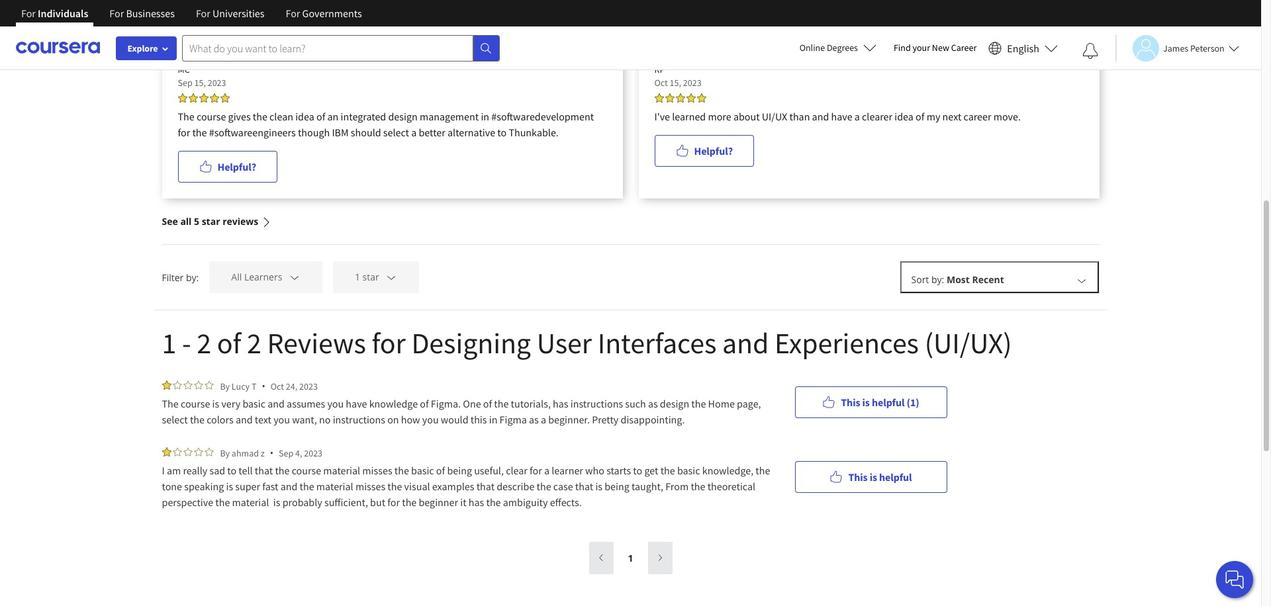 Task type: vqa. For each thing, say whether or not it's contained in the screenshot.
learn
no



Task type: locate. For each thing, give the bounding box(es) containing it.
• right z
[[270, 447, 273, 460]]

4 filled star image from the left
[[665, 93, 674, 103]]

have inside the course is very basic and assumes you have knowledge of figma. one of the tutorials, has instructions such as design the home page, select the colors and text you want, no instructions on how you would this in figma as a beginner. pretty disappointing.
[[346, 397, 367, 411]]

2023 inside the "by lucy t • oct 24, 2023"
[[299, 380, 318, 392]]

15, inside mc sep 15, 2023
[[194, 77, 206, 89]]

chevron down image for learners
[[289, 272, 301, 284]]

star image down -
[[183, 381, 192, 390]]

1 star
[[355, 271, 379, 284]]

the
[[178, 110, 194, 123], [162, 397, 179, 411]]

0 vertical spatial oct
[[655, 77, 668, 89]]

0 horizontal spatial •
[[262, 380, 265, 393]]

1 horizontal spatial star
[[363, 271, 379, 284]]

course for is
[[181, 397, 210, 411]]

0 vertical spatial course
[[197, 110, 226, 123]]

examples
[[432, 480, 474, 493]]

being up examples
[[447, 464, 472, 477]]

instructions up pretty
[[571, 397, 623, 411]]

1 vertical spatial oct
[[271, 380, 284, 392]]

1 horizontal spatial 2
[[247, 325, 261, 362]]

knowledge
[[369, 397, 418, 411]]

degrees
[[827, 42, 858, 54]]

get
[[645, 464, 658, 477]]

helpful? down more
[[694, 144, 733, 158]]

1 horizontal spatial as
[[648, 397, 658, 411]]

1 vertical spatial being
[[605, 480, 630, 493]]

helpful
[[872, 396, 905, 409], [879, 470, 912, 484]]

the inside the course is very basic and assumes you have knowledge of figma. one of the tutorials, has instructions such as design the home page, select the colors and text you want, no instructions on how you would this in figma as a beginner. pretty disappointing.
[[162, 397, 179, 411]]

2023 up learned
[[683, 77, 702, 89]]

a inside the course gives the clean idea of an integrated design management in #softwaredevelopment for the #softwareengineers though ibm should select a better alternative to thunkable.
[[411, 126, 417, 139]]

learners
[[244, 271, 282, 284]]

by
[[220, 380, 230, 392], [220, 447, 230, 459]]

0 vertical spatial have
[[831, 110, 853, 123]]

0 vertical spatial design
[[388, 110, 418, 123]]

sep down mc
[[178, 77, 192, 89]]

None search field
[[182, 35, 500, 61]]

#softwaredevelopment
[[492, 110, 594, 123]]

0 vertical spatial being
[[447, 464, 472, 477]]

helpful inside this is helpful (1) button
[[872, 396, 905, 409]]

case
[[553, 480, 573, 493]]

1 horizontal spatial •
[[270, 447, 273, 460]]

2 15, from the left
[[670, 77, 681, 89]]

basic up visual
[[411, 464, 434, 477]]

select right should
[[383, 126, 409, 139]]

0 vertical spatial helpful?
[[694, 144, 733, 158]]

2 up t
[[247, 325, 261, 362]]

2 horizontal spatial basic
[[677, 464, 700, 477]]

1 vertical spatial design
[[660, 397, 689, 411]]

2023
[[208, 77, 226, 89], [683, 77, 702, 89], [299, 380, 318, 392], [304, 447, 323, 459]]

a left better
[[411, 126, 417, 139]]

15, inside rp oct 15, 2023
[[670, 77, 681, 89]]

helpful? button
[[655, 135, 754, 167], [178, 151, 277, 183]]

2 vertical spatial course
[[292, 464, 321, 477]]

1 horizontal spatial by:
[[932, 273, 944, 286]]

lucy
[[232, 380, 250, 392]]

all learners
[[231, 271, 282, 284]]

for left universities
[[196, 7, 210, 20]]

figma.
[[431, 397, 461, 411]]

0 horizontal spatial has
[[469, 496, 484, 509]]

1 horizontal spatial 1
[[355, 271, 360, 284]]

select
[[383, 126, 409, 139], [162, 413, 188, 426]]

1 horizontal spatial idea
[[895, 110, 914, 123]]

sep inside mc sep 15, 2023
[[178, 77, 192, 89]]

helpful? button down #softwareengineers on the top left of the page
[[178, 151, 277, 183]]

1 horizontal spatial helpful? button
[[655, 135, 754, 167]]

0 horizontal spatial 1
[[162, 325, 176, 362]]

0 vertical spatial star
[[202, 215, 220, 228]]

the up fast
[[275, 464, 290, 477]]

but
[[370, 496, 385, 509]]

2 right -
[[197, 325, 211, 362]]

a inside i am really sad to tell that the course material misses the basic of being useful, clear for a learner who starts to get the basic knowledge, the tone speaking is super fast and the material misses the visual examples that describe the case that is being taught, from the theoretical perspective the material  is probably sufficient, but for the beginner it has the ambiguity effects.
[[544, 464, 550, 477]]

1 vertical spatial helpful
[[879, 470, 912, 484]]

15, for learned
[[670, 77, 681, 89]]

instructions right no
[[333, 413, 385, 426]]

0 vertical spatial helpful
[[872, 396, 905, 409]]

the left visual
[[388, 480, 402, 493]]

1 horizontal spatial to
[[497, 126, 507, 139]]

• for and
[[262, 380, 265, 393]]

1 vertical spatial select
[[162, 413, 188, 426]]

2023 right '4,'
[[304, 447, 323, 459]]

on
[[387, 413, 399, 426]]

the up probably
[[300, 480, 314, 493]]

1 vertical spatial have
[[346, 397, 367, 411]]

idea
[[295, 110, 314, 123], [895, 110, 914, 123]]

2023 up #softwareengineers on the top left of the page
[[208, 77, 226, 89]]

1 - 2 of 2 reviews for designing user interfaces and experiences (ui/ux)
[[162, 325, 1012, 362]]

in up alternative
[[481, 110, 489, 123]]

helpful for this is helpful (1)
[[872, 396, 905, 409]]

course
[[197, 110, 226, 123], [181, 397, 210, 411], [292, 464, 321, 477]]

select inside the course gives the clean idea of an integrated design management in #softwaredevelopment for the #softwareengineers though ibm should select a better alternative to thunkable.
[[383, 126, 409, 139]]

move.
[[994, 110, 1021, 123]]

for governments
[[286, 7, 362, 20]]

0 horizontal spatial design
[[388, 110, 418, 123]]

3 for from the left
[[196, 7, 210, 20]]

design
[[388, 110, 418, 123], [660, 397, 689, 411]]

1 horizontal spatial select
[[383, 126, 409, 139]]

from
[[666, 480, 689, 493]]

0 horizontal spatial instructions
[[333, 413, 385, 426]]

banner navigation
[[11, 0, 373, 36]]

recent
[[972, 273, 1004, 286]]

a down tutorials,
[[541, 413, 546, 426]]

oct inside the "by lucy t • oct 24, 2023"
[[271, 380, 284, 392]]

for
[[21, 7, 36, 20], [109, 7, 124, 20], [196, 7, 210, 20], [286, 7, 300, 20]]

has
[[553, 397, 569, 411], [469, 496, 484, 509]]

for left individuals
[[21, 7, 36, 20]]

helpful?
[[694, 144, 733, 158], [218, 160, 256, 173]]

design right 'integrated'
[[388, 110, 418, 123]]

instructions
[[571, 397, 623, 411], [333, 413, 385, 426]]

1 vertical spatial 1
[[162, 325, 176, 362]]

this is helpful button
[[795, 461, 947, 493]]

1 vertical spatial course
[[181, 397, 210, 411]]

0 horizontal spatial helpful? button
[[178, 151, 277, 183]]

helpful? button for learned
[[655, 135, 754, 167]]

helpful? button down learned
[[655, 135, 754, 167]]

course down '4,'
[[292, 464, 321, 477]]

oct down the 'rp' at the right of page
[[655, 77, 668, 89]]

am
[[167, 464, 181, 477]]

1 vertical spatial helpful?
[[218, 160, 256, 173]]

0 vertical spatial select
[[383, 126, 409, 139]]

(ui/ux)
[[925, 325, 1012, 362]]

for for universities
[[196, 7, 210, 20]]

the left home
[[692, 397, 706, 411]]

the left very
[[162, 397, 179, 411]]

find your new career
[[894, 42, 977, 54]]

0 horizontal spatial 15,
[[194, 77, 206, 89]]

1 chevron down image from the left
[[289, 272, 301, 284]]

24,
[[286, 380, 297, 392]]

filled star image
[[178, 93, 187, 103], [220, 93, 229, 103], [655, 93, 664, 103], [665, 93, 674, 103], [697, 93, 706, 103]]

and right fast
[[281, 480, 298, 493]]

this is helpful (1)
[[841, 396, 920, 409]]

rp oct 15, 2023
[[655, 64, 702, 89]]

helpful inside this is helpful button
[[879, 470, 912, 484]]

sort
[[911, 273, 929, 286]]

chevron down image inside all learners button
[[289, 272, 301, 284]]

gives
[[228, 110, 251, 123]]

15, for course
[[194, 77, 206, 89]]

chevron down image
[[289, 272, 301, 284], [386, 272, 398, 284]]

2023 right 24,
[[299, 380, 318, 392]]

2 vertical spatial 1
[[628, 552, 633, 564]]

to right alternative
[[497, 126, 507, 139]]

1 vertical spatial by
[[220, 447, 230, 459]]

ambiguity
[[503, 496, 548, 509]]

english
[[1007, 41, 1040, 55]]

of left my
[[916, 110, 925, 123]]

0 horizontal spatial that
[[255, 464, 273, 477]]

tell
[[239, 464, 253, 477]]

(1)
[[907, 396, 920, 409]]

1 vertical spatial as
[[529, 413, 539, 426]]

learner
[[552, 464, 583, 477]]

4 for from the left
[[286, 7, 300, 20]]

0 vertical spatial instructions
[[571, 397, 623, 411]]

has right 'it'
[[469, 496, 484, 509]]

of right -
[[217, 325, 241, 362]]

being
[[447, 464, 472, 477], [605, 480, 630, 493]]

the inside the course gives the clean idea of an integrated design management in #softwaredevelopment for the #softwareengineers though ibm should select a better alternative to thunkable.
[[178, 110, 194, 123]]

0 horizontal spatial by:
[[186, 271, 199, 284]]

1 vertical spatial sep
[[279, 447, 293, 459]]

1 horizontal spatial has
[[553, 397, 569, 411]]

that down who
[[575, 480, 593, 493]]

this
[[841, 396, 860, 409], [849, 470, 868, 484]]

you right how
[[422, 413, 439, 426]]

being down starts
[[605, 480, 630, 493]]

sort by: most recent
[[911, 273, 1004, 286]]

course up colors
[[181, 397, 210, 411]]

5 filled star image from the left
[[697, 93, 706, 103]]

the up #softwareengineers on the top left of the page
[[253, 110, 267, 123]]

for down mc sep 15, 2023 at the left top
[[178, 126, 190, 139]]

0 horizontal spatial sep
[[178, 77, 192, 89]]

james
[[1163, 42, 1189, 54]]

basic down t
[[243, 397, 266, 411]]

star inside button
[[363, 271, 379, 284]]

by: right sort
[[932, 273, 944, 286]]

by inside the "by lucy t • oct 24, 2023"
[[220, 380, 230, 392]]

0 horizontal spatial have
[[346, 397, 367, 411]]

by for very
[[220, 380, 230, 392]]

this for this is helpful (1)
[[841, 396, 860, 409]]

the up visual
[[394, 464, 409, 477]]

0 horizontal spatial as
[[529, 413, 539, 426]]

1 vertical spatial in
[[489, 413, 498, 426]]

1 vertical spatial star
[[363, 271, 379, 284]]

1 horizontal spatial 15,
[[670, 77, 681, 89]]

i've
[[655, 110, 670, 123]]

star image
[[183, 381, 192, 390], [204, 381, 214, 390], [172, 448, 182, 457], [204, 448, 214, 457]]

1 horizontal spatial oct
[[655, 77, 668, 89]]

misses
[[362, 464, 392, 477], [356, 480, 385, 493]]

• right t
[[262, 380, 265, 393]]

2023 inside rp oct 15, 2023
[[683, 77, 702, 89]]

1 vertical spatial the
[[162, 397, 179, 411]]

15, up i've on the top of page
[[670, 77, 681, 89]]

filled star image
[[188, 93, 198, 103], [199, 93, 208, 103], [210, 93, 219, 103], [676, 93, 685, 103], [686, 93, 696, 103], [162, 381, 171, 390], [162, 448, 171, 457]]

by ahmad z • sep 4, 2023
[[220, 447, 323, 460]]

0 vertical spatial by
[[220, 380, 230, 392]]

1 for 1 - 2 of 2 reviews for designing user interfaces and experiences (ui/ux)
[[162, 325, 176, 362]]

1 idea from the left
[[295, 110, 314, 123]]

for right clear
[[530, 464, 542, 477]]

course left gives
[[197, 110, 226, 123]]

course inside the course gives the clean idea of an integrated design management in #softwaredevelopment for the #softwareengineers though ibm should select a better alternative to thunkable.
[[197, 110, 226, 123]]

2 horizontal spatial that
[[575, 480, 593, 493]]

of left the an
[[316, 110, 325, 123]]

1 vertical spatial has
[[469, 496, 484, 509]]

the left colors
[[190, 413, 205, 426]]

career
[[951, 42, 977, 54]]

ibm
[[332, 126, 349, 139]]

design up the disappointing.
[[660, 397, 689, 411]]

0 vertical spatial •
[[262, 380, 265, 393]]

0 horizontal spatial star
[[202, 215, 220, 228]]

helpful? down #softwareengineers on the top left of the page
[[218, 160, 256, 173]]

3 filled star image from the left
[[655, 93, 664, 103]]

2 vertical spatial material
[[232, 496, 269, 509]]

0 horizontal spatial 2
[[197, 325, 211, 362]]

0 horizontal spatial chevron down image
[[289, 272, 301, 284]]

0 horizontal spatial helpful?
[[218, 160, 256, 173]]

idea right the clearer
[[895, 110, 914, 123]]

to left tell
[[227, 464, 236, 477]]

select left colors
[[162, 413, 188, 426]]

course inside the course is very basic and assumes you have knowledge of figma. one of the tutorials, has instructions such as design the home page, select the colors and text you want, no instructions on how you would this in figma as a beginner. pretty disappointing.
[[181, 397, 210, 411]]

2 for from the left
[[109, 7, 124, 20]]

as
[[648, 397, 658, 411], [529, 413, 539, 426]]

by up sad
[[220, 447, 230, 459]]

have
[[831, 110, 853, 123], [346, 397, 367, 411]]

1 horizontal spatial chevron down image
[[386, 272, 398, 284]]

oct left 24,
[[271, 380, 284, 392]]

1 horizontal spatial helpful?
[[694, 144, 733, 158]]

the for the course gives the clean idea of an integrated design management in #softwaredevelopment for the #softwareengineers though ibm should select a better alternative to thunkable.
[[178, 110, 194, 123]]

0 horizontal spatial basic
[[243, 397, 266, 411]]

the down visual
[[402, 496, 417, 509]]

for for individuals
[[21, 7, 36, 20]]

0 vertical spatial this
[[841, 396, 860, 409]]

idea up though
[[295, 110, 314, 123]]

it
[[460, 496, 467, 509]]

sufficient,
[[324, 496, 368, 509]]

of up examples
[[436, 464, 445, 477]]

for universities
[[196, 7, 265, 20]]

0 vertical spatial 1
[[355, 271, 360, 284]]

chevron right image
[[655, 552, 665, 564]]

a inside the course is very basic and assumes you have knowledge of figma. one of the tutorials, has instructions such as design the home page, select the colors and text you want, no instructions on how you would this in figma as a beginner. pretty disappointing.
[[541, 413, 546, 426]]

course inside i am really sad to tell that the course material misses the basic of being useful, clear for a learner who starts to get the basic knowledge, the tone speaking is super fast and the material misses the visual examples that describe the case that is being taught, from the theoretical perspective the material  is probably sufficient, but for the beginner it has the ambiguity effects.
[[292, 464, 321, 477]]

15, down banner navigation
[[194, 77, 206, 89]]

1 link
[[619, 543, 643, 574]]

sep left '4,'
[[279, 447, 293, 459]]

0 vertical spatial sep
[[178, 77, 192, 89]]

for left governments
[[286, 7, 300, 20]]

2 by from the top
[[220, 447, 230, 459]]

0 horizontal spatial being
[[447, 464, 472, 477]]

helpful for this is helpful
[[879, 470, 912, 484]]

1 horizontal spatial sep
[[279, 447, 293, 459]]

the down mc sep 15, 2023 at the left top
[[178, 110, 194, 123]]

basic
[[243, 397, 266, 411], [411, 464, 434, 477], [677, 464, 700, 477]]

chevron down image right 1 star
[[386, 272, 398, 284]]

see all 5 star reviews button
[[162, 199, 272, 244]]

1 horizontal spatial you
[[327, 397, 344, 411]]

assumes
[[287, 397, 325, 411]]

that down useful,
[[477, 480, 495, 493]]

0 horizontal spatial you
[[274, 413, 290, 426]]

you right text
[[274, 413, 290, 426]]

1 for 1 star
[[355, 271, 360, 284]]

for
[[178, 126, 190, 139], [372, 325, 406, 362], [530, 464, 542, 477], [388, 496, 400, 509]]

1 by from the top
[[220, 380, 230, 392]]

star image
[[172, 381, 182, 390], [194, 381, 203, 390], [183, 448, 192, 457], [194, 448, 203, 457]]

0 vertical spatial has
[[553, 397, 569, 411]]

by inside by ahmad z • sep 4, 2023
[[220, 447, 230, 459]]

0 vertical spatial the
[[178, 110, 194, 123]]

have left knowledge on the left
[[346, 397, 367, 411]]

a left 'learner'
[[544, 464, 550, 477]]

that up fast
[[255, 464, 273, 477]]

1 vertical spatial this
[[849, 470, 868, 484]]

for left businesses
[[109, 7, 124, 20]]

in right this
[[489, 413, 498, 426]]

0 horizontal spatial idea
[[295, 110, 314, 123]]

0 horizontal spatial oct
[[271, 380, 284, 392]]

basic up from
[[677, 464, 700, 477]]

see
[[162, 215, 178, 228]]

as down tutorials,
[[529, 413, 539, 426]]

theoretical
[[708, 480, 756, 493]]

material
[[323, 464, 360, 477], [316, 480, 353, 493], [232, 496, 269, 509]]

2 filled star image from the left
[[220, 93, 229, 103]]

0 vertical spatial as
[[648, 397, 658, 411]]

0 vertical spatial in
[[481, 110, 489, 123]]

1 horizontal spatial design
[[660, 397, 689, 411]]

chevron down image inside 1 star button
[[386, 272, 398, 284]]

the course is very basic and assumes you have knowledge of figma. one of the tutorials, has instructions such as design the home page, select the colors and text you want, no instructions on how you would this in figma as a beginner. pretty disappointing.
[[162, 397, 763, 426]]

for individuals
[[21, 7, 88, 20]]

how
[[401, 413, 420, 426]]

2 idea from the left
[[895, 110, 914, 123]]

chevron down image right the learners
[[289, 272, 301, 284]]

0 horizontal spatial select
[[162, 413, 188, 426]]

by left lucy
[[220, 380, 230, 392]]

the left case at the bottom left
[[537, 480, 551, 493]]

2 chevron down image from the left
[[386, 272, 398, 284]]

by: right filter at the top of page
[[186, 271, 199, 284]]

1 inside button
[[355, 271, 360, 284]]

in
[[481, 110, 489, 123], [489, 413, 498, 426]]

the course gives the clean idea of an integrated design management in #softwaredevelopment for the #softwareengineers though ibm should select a better alternative to thunkable.
[[178, 110, 594, 139]]

have left the clearer
[[831, 110, 853, 123]]

you up no
[[327, 397, 344, 411]]

1 for from the left
[[21, 7, 36, 20]]

to left get
[[633, 464, 642, 477]]

of right one
[[483, 397, 492, 411]]

find your new career link
[[887, 40, 984, 56]]

1 vertical spatial •
[[270, 447, 273, 460]]

of up how
[[420, 397, 429, 411]]

for up knowledge on the left
[[372, 325, 406, 362]]

1 horizontal spatial have
[[831, 110, 853, 123]]

clean
[[270, 110, 293, 123]]

as up the disappointing.
[[648, 397, 658, 411]]

1 15, from the left
[[194, 77, 206, 89]]



Task type: describe. For each thing, give the bounding box(es) containing it.
i
[[162, 464, 165, 477]]

1 2 from the left
[[197, 325, 211, 362]]

new
[[932, 42, 950, 54]]

the down speaking
[[215, 496, 230, 509]]

course for gives
[[197, 110, 226, 123]]

has inside the course is very basic and assumes you have knowledge of figma. one of the tutorials, has instructions such as design the home page, select the colors and text you want, no instructions on how you would this in figma as a beginner. pretty disappointing.
[[553, 397, 569, 411]]

1 horizontal spatial being
[[605, 480, 630, 493]]

designing
[[411, 325, 531, 362]]

of inside the course gives the clean idea of an integrated design management in #softwaredevelopment for the #softwareengineers though ibm should select a better alternative to thunkable.
[[316, 110, 325, 123]]

design inside the course gives the clean idea of an integrated design management in #softwaredevelopment for the #softwareengineers though ibm should select a better alternative to thunkable.
[[388, 110, 418, 123]]

tone
[[162, 480, 182, 493]]

1 horizontal spatial that
[[477, 480, 495, 493]]

would
[[441, 413, 469, 426]]

1 vertical spatial misses
[[356, 480, 385, 493]]

though
[[298, 126, 330, 139]]

1 vertical spatial instructions
[[333, 413, 385, 426]]

in inside the course gives the clean idea of an integrated design management in #softwaredevelopment for the #softwareengineers though ibm should select a better alternative to thunkable.
[[481, 110, 489, 123]]

t
[[252, 380, 257, 392]]

the up figma
[[494, 397, 509, 411]]

oct inside rp oct 15, 2023
[[655, 77, 668, 89]]

want,
[[292, 413, 317, 426]]

a left the clearer
[[855, 110, 860, 123]]

and inside i am really sad to tell that the course material misses the basic of being useful, clear for a learner who starts to get the basic knowledge, the tone speaking is super fast and the material misses the visual examples that describe the case that is being taught, from the theoretical perspective the material  is probably sufficient, but for the beginner it has the ambiguity effects.
[[281, 480, 298, 493]]

4,
[[295, 447, 302, 459]]

universities
[[213, 7, 265, 20]]

helpful? button for course
[[178, 151, 277, 183]]

management
[[420, 110, 479, 123]]

2 horizontal spatial you
[[422, 413, 439, 426]]

the for the course is very basic and assumes you have knowledge of figma. one of the tutorials, has instructions such as design the home page, select the colors and text you want, no instructions on how you would this in figma as a beginner. pretty disappointing.
[[162, 397, 179, 411]]

about
[[734, 110, 760, 123]]

idea inside the course gives the clean idea of an integrated design management in #softwaredevelopment for the #softwareengineers though ibm should select a better alternative to thunkable.
[[295, 110, 314, 123]]

learned
[[672, 110, 706, 123]]

english button
[[984, 26, 1063, 70]]

reviews
[[267, 325, 366, 362]]

interfaces
[[598, 325, 717, 362]]

chevron left image
[[596, 552, 606, 564]]

by: for sort
[[932, 273, 944, 286]]

in inside the course is very basic and assumes you have knowledge of figma. one of the tutorials, has instructions such as design the home page, select the colors and text you want, no instructions on how you would this in figma as a beginner. pretty disappointing.
[[489, 413, 498, 426]]

super
[[235, 480, 260, 493]]

mc
[[178, 64, 190, 75]]

filter
[[162, 271, 184, 284]]

has inside i am really sad to tell that the course material misses the basic of being useful, clear for a learner who starts to get the basic knowledge, the tone speaking is super fast and the material misses the visual examples that describe the case that is being taught, from the theoretical perspective the material  is probably sufficient, but for the beginner it has the ambiguity effects.
[[469, 496, 484, 509]]

describe
[[497, 480, 535, 493]]

0 vertical spatial misses
[[362, 464, 392, 477]]

2 horizontal spatial 1
[[628, 552, 633, 564]]

career
[[964, 110, 992, 123]]

explore
[[127, 42, 158, 54]]

businesses
[[126, 7, 175, 20]]

this for this is helpful
[[849, 470, 868, 484]]

the right from
[[691, 480, 705, 493]]

1 star button
[[333, 262, 419, 293]]

show notifications image
[[1083, 43, 1099, 59]]

most
[[947, 273, 970, 286]]

for businesses
[[109, 7, 175, 20]]

this is helpful
[[849, 470, 912, 484]]

the down describe
[[486, 496, 501, 509]]

and down the "by lucy t • oct 24, 2023"
[[268, 397, 285, 411]]

-
[[182, 325, 191, 362]]

helpful? for more
[[694, 144, 733, 158]]

such
[[625, 397, 646, 411]]

explore button
[[116, 36, 177, 60]]

What do you want to learn? text field
[[182, 35, 473, 61]]

0 vertical spatial material
[[323, 464, 360, 477]]

ahmad
[[232, 447, 259, 459]]

star image up sad
[[204, 448, 214, 457]]

chevron down image for star
[[386, 272, 398, 284]]

chevron down image
[[1076, 275, 1088, 287]]

star inside button
[[202, 215, 220, 228]]

page,
[[737, 397, 761, 411]]

0 horizontal spatial to
[[227, 464, 236, 477]]

basic inside the course is very basic and assumes you have knowledge of figma. one of the tutorials, has instructions such as design the home page, select the colors and text you want, no instructions on how you would this in figma as a beginner. pretty disappointing.
[[243, 397, 266, 411]]

figma
[[500, 413, 527, 426]]

for for governments
[[286, 7, 300, 20]]

text
[[255, 413, 271, 426]]

your
[[913, 42, 930, 54]]

• for tell
[[270, 447, 273, 460]]

5
[[194, 215, 199, 228]]

more
[[708, 110, 731, 123]]

sad
[[210, 464, 225, 477]]

very
[[221, 397, 240, 411]]

governments
[[302, 7, 362, 20]]

fast
[[262, 480, 278, 493]]

and up page,
[[722, 325, 769, 362]]

i've learned more about ui/ux than and have a clearer idea of my next career move.
[[655, 110, 1021, 123]]

select inside the course is very basic and assumes you have knowledge of figma. one of the tutorials, has instructions such as design the home page, select the colors and text you want, no instructions on how you would this in figma as a beginner. pretty disappointing.
[[162, 413, 188, 426]]

#softwareengineers
[[209, 126, 296, 139]]

clear
[[506, 464, 528, 477]]

to inside the course gives the clean idea of an integrated design management in #softwaredevelopment for the #softwareengineers though ibm should select a better alternative to thunkable.
[[497, 126, 507, 139]]

perspective
[[162, 496, 213, 509]]

all
[[180, 215, 192, 228]]

by: for filter
[[186, 271, 199, 284]]

i am really sad to tell that the course material misses the basic of being useful, clear for a learner who starts to get the basic knowledge, the tone speaking is super fast and the material misses the visual examples that describe the case that is being taught, from the theoretical perspective the material  is probably sufficient, but for the beginner it has the ambiguity effects.
[[162, 464, 772, 509]]

of inside i am really sad to tell that the course material misses the basic of being useful, clear for a learner who starts to get the basic knowledge, the tone speaking is super fast and the material misses the visual examples that describe the case that is being taught, from the theoretical perspective the material  is probably sufficient, but for the beginner it has the ambiguity effects.
[[436, 464, 445, 477]]

no
[[319, 413, 331, 426]]

online
[[800, 42, 825, 54]]

design inside the course is very basic and assumes you have knowledge of figma. one of the tutorials, has instructions such as design the home page, select the colors and text you want, no instructions on how you would this in figma as a beginner. pretty disappointing.
[[660, 397, 689, 411]]

experiences
[[775, 325, 919, 362]]

all learners button
[[209, 262, 322, 293]]

james peterson button
[[1116, 35, 1239, 61]]

1 vertical spatial material
[[316, 480, 353, 493]]

rp
[[655, 64, 665, 75]]

james peterson
[[1163, 42, 1225, 54]]

filter by:
[[162, 271, 199, 284]]

helpful? for gives
[[218, 160, 256, 173]]

2 horizontal spatial to
[[633, 464, 642, 477]]

chat with us image
[[1224, 569, 1246, 591]]

online degrees
[[800, 42, 858, 54]]

the right knowledge,
[[756, 464, 770, 477]]

my
[[927, 110, 941, 123]]

star image left lucy
[[204, 381, 214, 390]]

z
[[261, 447, 265, 459]]

for for businesses
[[109, 7, 124, 20]]

visual
[[404, 480, 430, 493]]

1 horizontal spatial instructions
[[571, 397, 623, 411]]

taught,
[[632, 480, 664, 493]]

for inside the course gives the clean idea of an integrated design management in #softwaredevelopment for the #softwareengineers though ibm should select a better alternative to thunkable.
[[178, 126, 190, 139]]

starts
[[607, 464, 631, 477]]

beginner.
[[548, 413, 590, 426]]

by for sad
[[220, 447, 230, 459]]

star image up "am"
[[172, 448, 182, 457]]

one
[[463, 397, 481, 411]]

for right but on the left bottom of the page
[[388, 496, 400, 509]]

1 horizontal spatial basic
[[411, 464, 434, 477]]

beginner
[[419, 496, 458, 509]]

pretty
[[592, 413, 619, 426]]

2 2 from the left
[[247, 325, 261, 362]]

and left text
[[236, 413, 253, 426]]

disappointing.
[[621, 413, 685, 426]]

the right get
[[661, 464, 675, 477]]

ui/ux
[[762, 110, 787, 123]]

clearer
[[862, 110, 893, 123]]

sep inside by ahmad z • sep 4, 2023
[[279, 447, 293, 459]]

useful,
[[474, 464, 504, 477]]

should
[[351, 126, 381, 139]]

this
[[471, 413, 487, 426]]

the left #softwareengineers on the top left of the page
[[192, 126, 207, 139]]

and right than
[[812, 110, 829, 123]]

coursera image
[[16, 37, 100, 58]]

integrated
[[341, 110, 386, 123]]

is inside the course is very basic and assumes you have knowledge of figma. one of the tutorials, has instructions such as design the home page, select the colors and text you want, no instructions on how you would this in figma as a beginner. pretty disappointing.
[[212, 397, 219, 411]]

1 filled star image from the left
[[178, 93, 187, 103]]

2023 inside mc sep 15, 2023
[[208, 77, 226, 89]]

2023 inside by ahmad z • sep 4, 2023
[[304, 447, 323, 459]]

better
[[419, 126, 446, 139]]



